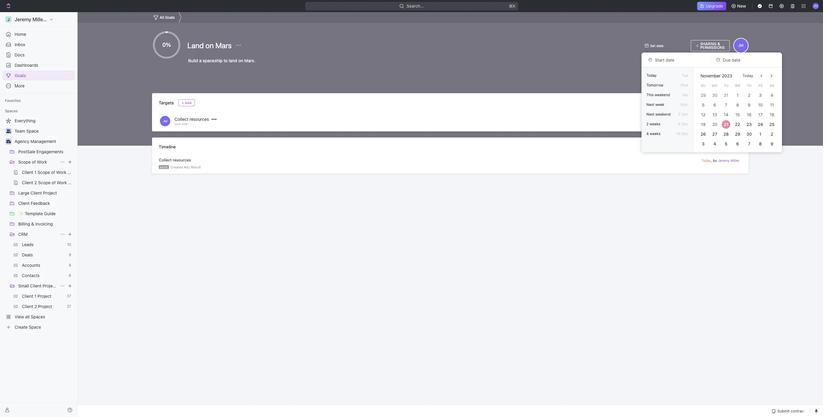 Task type: describe. For each thing, give the bounding box(es) containing it.
build
[[188, 58, 198, 63]]

this
[[647, 93, 654, 97]]

small client projects
[[18, 284, 59, 289]]

all goals
[[160, 15, 175, 20]]

31
[[724, 93, 729, 98]]

home
[[15, 32, 26, 37]]

0 vertical spatial resources
[[190, 117, 209, 122]]

0 vertical spatial 1
[[737, 93, 739, 98]]

dec for 19 dec
[[681, 132, 688, 136]]

all goals link
[[152, 14, 176, 21]]

scope
[[18, 160, 31, 165]]

just now
[[175, 122, 188, 126]]

16
[[747, 112, 752, 117]]

docs link
[[2, 50, 75, 60]]

15
[[736, 112, 740, 117]]

0 vertical spatial collect
[[175, 117, 188, 122]]

0 horizontal spatial 3
[[702, 141, 705, 147]]

27
[[712, 132, 717, 137]]

+ add
[[182, 101, 192, 105]]

new button
[[729, 1, 750, 11]]

12
[[701, 112, 706, 117]]

dashboards
[[15, 63, 38, 68]]

weeks for 4 weeks
[[650, 132, 661, 136]]

we
[[735, 84, 741, 88]]

2 horizontal spatial 4
[[771, 93, 774, 98]]

1 horizontal spatial 6
[[736, 141, 739, 147]]

+
[[182, 101, 184, 105]]

1 vertical spatial 5
[[678, 122, 680, 127]]

26
[[701, 132, 706, 137]]

timeline
[[159, 144, 176, 150]]

next weekend
[[647, 112, 671, 117]]

just
[[175, 122, 181, 126]]

tree inside sidebar "navigation"
[[2, 116, 75, 333]]

2 up 5 dec
[[678, 112, 680, 117]]

note created key result
[[160, 165, 201, 169]]

sharing
[[700, 42, 717, 46]]

goals link
[[2, 71, 75, 81]]

permissions
[[700, 45, 725, 50]]

spaces
[[5, 109, 18, 113]]

1 vertical spatial resources
[[173, 158, 191, 163]]

targets
[[159, 100, 174, 105]]

land
[[229, 58, 237, 63]]

0 vertical spatial 5
[[702, 102, 705, 108]]

a
[[199, 58, 202, 63]]

0 vertical spatial 8
[[736, 102, 739, 108]]

spaceship
[[203, 58, 223, 63]]

1 vertical spatial collect resources
[[159, 158, 191, 163]]

2 dec
[[678, 112, 688, 117]]

next for next weekend
[[647, 112, 655, 117]]

this weekend
[[647, 93, 670, 97]]

key
[[184, 165, 190, 169]]

0 horizontal spatial 4
[[647, 132, 649, 136]]

new
[[737, 3, 746, 9]]

agency management
[[15, 139, 56, 144]]

0 horizontal spatial 6
[[714, 102, 716, 108]]

0 horizontal spatial 7
[[725, 102, 728, 108]]

of
[[32, 160, 36, 165]]

weeks for 2 weeks
[[650, 122, 661, 127]]

upgrade link
[[697, 2, 726, 10]]

today button
[[739, 71, 757, 81]]

favorites
[[5, 99, 21, 103]]

dec for 5 dec
[[681, 122, 688, 127]]

build a spaceship to land on mars.
[[188, 58, 255, 63]]

crm link
[[18, 230, 58, 240]]

november 2023
[[701, 73, 732, 78]]

tomorrow
[[647, 83, 664, 88]]

goals
[[15, 73, 26, 78]]

note
[[160, 166, 168, 169]]

add
[[185, 101, 192, 105]]

created
[[170, 165, 183, 169]]

inbox
[[15, 42, 25, 47]]

19 dec
[[676, 132, 688, 136]]

today , by jeremy miller
[[702, 159, 740, 163]]

next for next week
[[647, 102, 655, 107]]

13
[[713, 112, 717, 117]]

to
[[224, 58, 228, 63]]

2 down 25
[[771, 132, 773, 137]]

2 weeks
[[647, 122, 661, 127]]

miller
[[731, 159, 740, 163]]

19 for 19
[[701, 122, 706, 127]]

weekend for this weekend
[[655, 93, 670, 97]]

2 horizontal spatial 5
[[725, 141, 728, 147]]

⌘k
[[509, 3, 516, 9]]

1 vertical spatial collect
[[159, 158, 172, 163]]

0 vertical spatial collect resources
[[175, 117, 209, 122]]

crm
[[18, 232, 28, 237]]

business time image
[[6, 140, 11, 144]]

0 vertical spatial 29
[[701, 93, 706, 98]]

wed
[[681, 83, 688, 88]]

mars
[[215, 41, 232, 50]]



Task type: locate. For each thing, give the bounding box(es) containing it.
23
[[747, 122, 752, 127]]

1 horizontal spatial 30
[[747, 132, 752, 137]]

1 horizontal spatial 29
[[735, 132, 740, 137]]

0 vertical spatial weeks
[[650, 122, 661, 127]]

5 down 28
[[725, 141, 728, 147]]

resources up the note created key result
[[173, 158, 191, 163]]

1 dec from the top
[[681, 112, 688, 117]]

1 horizontal spatial 5
[[702, 102, 705, 108]]

25
[[770, 122, 775, 127]]

0 horizontal spatial on
[[205, 41, 214, 50]]

1 horizontal spatial 4
[[714, 141, 716, 147]]

18
[[770, 112, 775, 117]]

19
[[701, 122, 706, 127], [676, 132, 680, 136]]

1 vertical spatial on
[[238, 58, 243, 63]]

2023
[[722, 73, 732, 78]]

set date button
[[642, 42, 688, 49]]

0 vertical spatial on
[[205, 41, 214, 50]]

mo
[[712, 84, 718, 88]]

now
[[182, 122, 188, 126]]

9 up 16
[[748, 102, 751, 108]]

on right land
[[238, 58, 243, 63]]

0 vertical spatial 19
[[701, 122, 706, 127]]

5 dec
[[678, 122, 688, 127]]

1 vertical spatial 4
[[647, 132, 649, 136]]

today up the tomorrow
[[647, 73, 657, 78]]

jeremy
[[718, 159, 730, 163]]

4 down "27"
[[714, 141, 716, 147]]

4 down 2 weeks
[[647, 132, 649, 136]]

mars.
[[244, 58, 255, 63]]

3 down 26
[[702, 141, 705, 147]]

0 vertical spatial 4
[[771, 93, 774, 98]]

date
[[657, 44, 664, 48]]

small client projects link
[[18, 282, 59, 291]]

collect resources up now
[[175, 117, 209, 122]]

small
[[18, 284, 29, 289]]

0 vertical spatial 7
[[725, 102, 728, 108]]

6 up miller
[[736, 141, 739, 147]]

14
[[724, 112, 729, 117]]

2 down th
[[748, 93, 751, 98]]

8 up 15
[[736, 102, 739, 108]]

1 vertical spatial 30
[[747, 132, 752, 137]]

0 horizontal spatial collect
[[159, 158, 172, 163]]

land
[[187, 41, 204, 50]]

10
[[758, 102, 763, 108]]

21
[[724, 122, 729, 127]]

0 horizontal spatial today
[[647, 73, 657, 78]]

upgrade
[[706, 3, 723, 9]]

next left week
[[647, 102, 655, 107]]

7 up 14
[[725, 102, 728, 108]]

1 vertical spatial 29
[[735, 132, 740, 137]]

0 horizontal spatial 1
[[737, 93, 739, 98]]

weeks up the 4 weeks at top right
[[650, 122, 661, 127]]

1 vertical spatial 8
[[759, 141, 762, 147]]

1 vertical spatial 7
[[748, 141, 750, 147]]

management
[[30, 139, 56, 144]]

1 horizontal spatial on
[[238, 58, 243, 63]]

4
[[771, 93, 774, 98], [647, 132, 649, 136], [714, 141, 716, 147]]

1 vertical spatial next
[[647, 112, 655, 117]]

next up 2 weeks
[[647, 112, 655, 117]]

30 down mo
[[712, 93, 717, 98]]

agency
[[15, 139, 29, 144]]

11
[[770, 102, 774, 108]]

22
[[735, 122, 740, 127]]

1 horizontal spatial collect
[[175, 117, 188, 122]]

dec down 2 dec
[[681, 122, 688, 127]]

0 horizontal spatial 9
[[748, 102, 751, 108]]

0 vertical spatial 3
[[759, 93, 762, 98]]

0 vertical spatial 30
[[712, 93, 717, 98]]

&
[[718, 42, 720, 46]]

1 vertical spatial dec
[[681, 122, 688, 127]]

19 up 26
[[701, 122, 706, 127]]

1 vertical spatial weekend
[[656, 112, 671, 117]]

8 down 24
[[759, 141, 762, 147]]

today left by
[[702, 159, 711, 163]]

7 down 23
[[748, 141, 750, 147]]

1 horizontal spatial 3
[[759, 93, 762, 98]]

0 horizontal spatial 19
[[676, 132, 680, 136]]

1 horizontal spatial 7
[[748, 141, 750, 147]]

24
[[758, 122, 763, 127]]

1 down 24
[[760, 132, 762, 137]]

weekend up week
[[655, 93, 670, 97]]

docs
[[15, 52, 25, 57]]

2 vertical spatial dec
[[681, 132, 688, 136]]

,
[[711, 159, 712, 163]]

1 vertical spatial 19
[[676, 132, 680, 136]]

2 up the 4 weeks at top right
[[647, 122, 649, 127]]

2 vertical spatial 5
[[725, 141, 728, 147]]

sharing & permissions
[[700, 42, 725, 50]]

0 vertical spatial 6
[[714, 102, 716, 108]]

6 up 13
[[714, 102, 716, 108]]

today inside button
[[743, 74, 753, 78]]

collect
[[175, 117, 188, 122], [159, 158, 172, 163]]

next week
[[647, 102, 664, 107]]

set date
[[650, 44, 664, 48]]

1 next from the top
[[647, 102, 655, 107]]

dec for 2 dec
[[681, 112, 688, 117]]

th
[[747, 84, 752, 88]]

0 vertical spatial next
[[647, 102, 655, 107]]

29 down 22
[[735, 132, 740, 137]]

weekend
[[655, 93, 670, 97], [656, 112, 671, 117]]

search...
[[407, 3, 424, 9]]

1 vertical spatial 9
[[771, 141, 774, 147]]

today up th
[[743, 74, 753, 78]]

scope of work link
[[18, 158, 58, 167]]

28
[[724, 132, 729, 137]]

29
[[701, 93, 706, 98], [735, 132, 740, 137]]

1 vertical spatial 6
[[736, 141, 739, 147]]

tu
[[724, 84, 729, 88]]

3 dec from the top
[[681, 132, 688, 136]]

on left 'mars'
[[205, 41, 214, 50]]

weekend down week
[[656, 112, 671, 117]]

su
[[701, 84, 706, 88]]

dec
[[681, 112, 688, 117], [681, 122, 688, 127], [681, 132, 688, 136]]

weeks
[[650, 122, 661, 127], [650, 132, 661, 136]]

tue
[[682, 73, 688, 78]]

2
[[748, 93, 751, 98], [678, 112, 680, 117], [647, 122, 649, 127], [771, 132, 773, 137]]

collect resources up the "created" on the left of the page
[[159, 158, 191, 163]]

3 up "10"
[[759, 93, 762, 98]]

on
[[205, 41, 214, 50], [238, 58, 243, 63]]

0 vertical spatial dec
[[681, 112, 688, 117]]

1 horizontal spatial 8
[[759, 141, 762, 147]]

6
[[714, 102, 716, 108], [736, 141, 739, 147]]

2 next from the top
[[647, 112, 655, 117]]

5 up 12
[[702, 102, 705, 108]]

scope of work
[[18, 160, 47, 165]]

9 down 25
[[771, 141, 774, 147]]

sidebar navigation
[[0, 12, 78, 418]]

1 horizontal spatial 1
[[760, 132, 762, 137]]

0 horizontal spatial 8
[[736, 102, 739, 108]]

2 horizontal spatial today
[[743, 74, 753, 78]]

projects
[[43, 284, 59, 289]]

30 down 23
[[747, 132, 752, 137]]

Start date text field
[[655, 57, 706, 62]]

tree containing agency management
[[2, 116, 75, 333]]

1 vertical spatial 3
[[702, 141, 705, 147]]

4 weeks
[[647, 132, 661, 136]]

0 vertical spatial 9
[[748, 102, 751, 108]]

29 down su
[[701, 93, 706, 98]]

19 down 5 dec
[[676, 132, 680, 136]]

november
[[701, 73, 721, 78]]

2 vertical spatial 4
[[714, 141, 716, 147]]

week
[[656, 102, 664, 107]]

collect resources
[[175, 117, 209, 122], [159, 158, 191, 163]]

dec down 5 dec
[[681, 132, 688, 136]]

1 vertical spatial 1
[[760, 132, 762, 137]]

mon
[[681, 102, 688, 107]]

dashboards link
[[2, 61, 75, 70]]

1 down 'we'
[[737, 93, 739, 98]]

8
[[736, 102, 739, 108], [759, 141, 762, 147]]

weekend for next weekend
[[656, 112, 671, 117]]

client
[[30, 284, 41, 289]]

next
[[647, 102, 655, 107], [647, 112, 655, 117]]

1 horizontal spatial 19
[[701, 122, 706, 127]]

0 horizontal spatial 5
[[678, 122, 680, 127]]

2 dec from the top
[[681, 122, 688, 127]]

collect up just now
[[175, 117, 188, 122]]

inbox link
[[2, 40, 75, 50]]

1 horizontal spatial 9
[[771, 141, 774, 147]]

home link
[[2, 29, 75, 39]]

0 vertical spatial weekend
[[655, 93, 670, 97]]

3
[[759, 93, 762, 98], [702, 141, 705, 147]]

set
[[650, 44, 656, 48]]

collect up note
[[159, 158, 172, 163]]

0 horizontal spatial 29
[[701, 93, 706, 98]]

dec down mon
[[681, 112, 688, 117]]

19 for 19 dec
[[676, 132, 680, 136]]

9
[[748, 102, 751, 108], [771, 141, 774, 147]]

4 up 11 on the top of page
[[771, 93, 774, 98]]

land on mars
[[187, 41, 233, 50]]

0 horizontal spatial 30
[[712, 93, 717, 98]]

resources down add
[[190, 117, 209, 122]]

1 vertical spatial weeks
[[650, 132, 661, 136]]

today
[[647, 73, 657, 78], [743, 74, 753, 78], [702, 159, 711, 163]]

tree
[[2, 116, 75, 333]]

20
[[712, 122, 717, 127]]

17
[[759, 112, 763, 117]]

sa
[[770, 84, 775, 88]]

weeks down 2 weeks
[[650, 132, 661, 136]]

5 up 19 dec
[[678, 122, 680, 127]]

favorites button
[[2, 97, 23, 105]]

1 horizontal spatial today
[[702, 159, 711, 163]]

7
[[725, 102, 728, 108], [748, 141, 750, 147]]

agency management link
[[15, 137, 74, 147]]

Due date text field
[[723, 57, 773, 62]]



Task type: vqa. For each thing, say whether or not it's contained in the screenshot.


